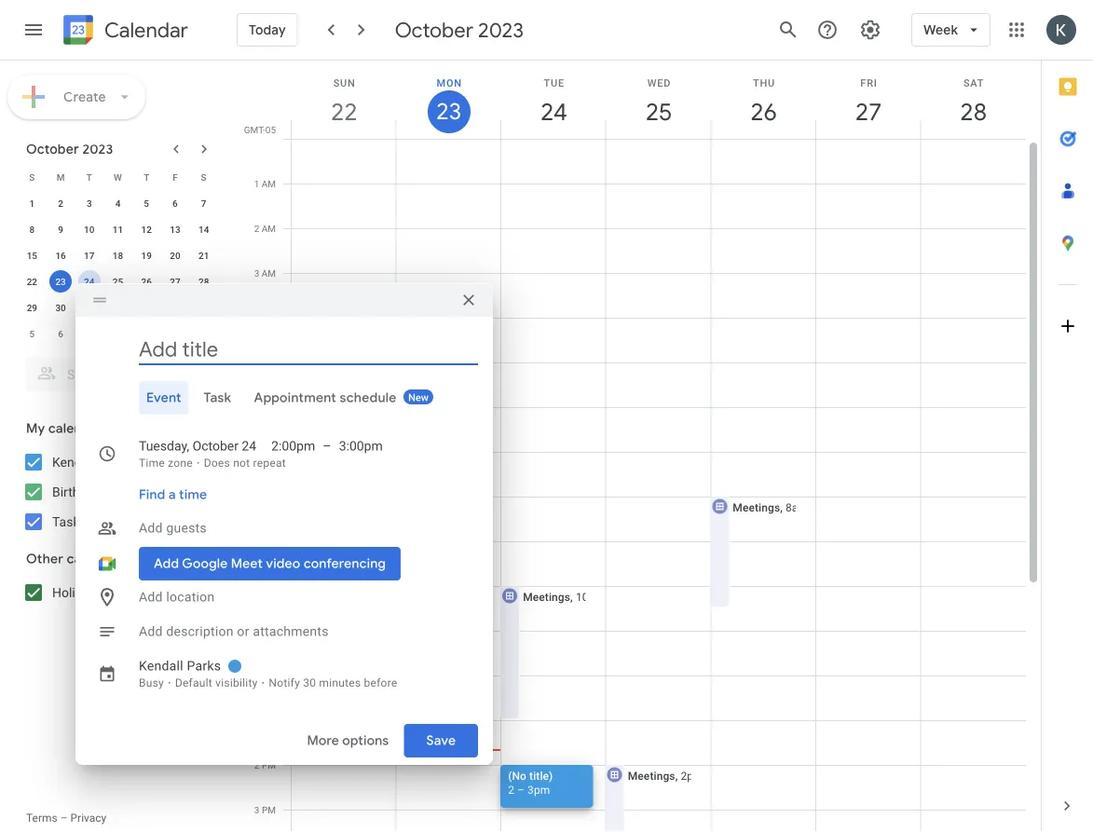 Task type: locate. For each thing, give the bounding box(es) containing it.
my calendars button
[[4, 414, 231, 444]]

create
[[63, 89, 106, 105]]

31
[[84, 302, 95, 313]]

9 inside november 9 element
[[144, 328, 149, 339]]

21 element
[[193, 244, 215, 267]]

3 am from the top
[[262, 268, 276, 279]]

1 horizontal spatial s
[[201, 172, 207, 183]]

2:00pm
[[271, 439, 315, 454]]

1 horizontal spatial 23
[[435, 97, 461, 126]]

27 down fri on the right top of page
[[855, 96, 881, 127]]

2023
[[478, 17, 524, 43], [82, 141, 113, 158]]

26 element
[[135, 270, 158, 293]]

3 down 2 am
[[254, 268, 259, 279]]

27 down 20
[[170, 276, 180, 287]]

am for 7 am
[[262, 447, 276, 458]]

parks down my calendars dropdown button at the left
[[98, 455, 131, 470]]

0 horizontal spatial october
[[26, 141, 79, 158]]

25 down 18
[[113, 276, 123, 287]]

1 am from the top
[[262, 178, 276, 189]]

– right terms
[[60, 812, 68, 825]]

2 am
[[254, 223, 276, 234]]

1 horizontal spatial 26
[[750, 96, 776, 127]]

0 vertical spatial 9
[[58, 224, 63, 235]]

0 vertical spatial 6
[[173, 198, 178, 209]]

0 vertical spatial 27
[[855, 96, 881, 127]]

11 inside november 11 element
[[199, 328, 209, 339]]

30 up november 6 element
[[55, 302, 66, 313]]

s
[[29, 172, 35, 183], [201, 172, 207, 183]]

minutes
[[319, 677, 361, 690]]

1 up 2 am
[[254, 178, 259, 189]]

0 vertical spatial 5
[[144, 198, 149, 209]]

11 inside grid
[[249, 626, 259, 637]]

4 am from the top
[[262, 312, 276, 324]]

23 down 16 on the top left of the page
[[55, 276, 66, 287]]

add left location
[[139, 590, 163, 605]]

row
[[283, 139, 1027, 833], [18, 164, 218, 190], [18, 190, 218, 216], [18, 216, 218, 242], [18, 242, 218, 269], [18, 269, 218, 295], [18, 295, 218, 321], [18, 321, 218, 347]]

1 vertical spatial october 2023
[[26, 141, 113, 158]]

2 vertical spatial 10
[[249, 581, 259, 592]]

pm
[[262, 670, 276, 682], [262, 760, 276, 771], [262, 805, 276, 816]]

row containing meetings
[[283, 139, 1027, 833]]

5 up 12 element
[[144, 198, 149, 209]]

25 inside row group
[[113, 276, 123, 287]]

october up 'm'
[[26, 141, 79, 158]]

parks up default
[[187, 659, 221, 674]]

(no title) 2 – 3pm
[[508, 770, 553, 797]]

3 pm from the top
[[262, 805, 276, 816]]

23 cell
[[46, 269, 75, 295]]

6 down f
[[173, 198, 178, 209]]

1 inside "element"
[[115, 302, 121, 313]]

2 horizontal spatial 11
[[249, 626, 259, 637]]

10
[[84, 224, 95, 235], [170, 328, 180, 339], [249, 581, 259, 592]]

row containing 5
[[18, 321, 218, 347]]

add down find
[[139, 521, 163, 536]]

9 up 10 am
[[254, 536, 259, 547]]

11 for november 11 element
[[199, 328, 209, 339]]

0 horizontal spatial 26
[[141, 276, 152, 287]]

1 horizontal spatial 25
[[645, 96, 671, 127]]

22
[[330, 96, 356, 127], [27, 276, 37, 287]]

0 vertical spatial kendall parks
[[52, 455, 131, 470]]

1 vertical spatial 30
[[303, 677, 316, 690]]

tab list
[[1042, 61, 1094, 780], [90, 381, 478, 415]]

12 inside grid
[[249, 670, 260, 682]]

10 down november 3 element
[[170, 328, 180, 339]]

kendall parks up default
[[139, 659, 221, 674]]

0 horizontal spatial 27
[[170, 276, 180, 287]]

2 horizontal spatial 5
[[254, 357, 259, 368]]

1 horizontal spatial meetings
[[628, 770, 676, 783]]

8 am from the top
[[262, 536, 276, 547]]

1 vertical spatial october
[[26, 141, 79, 158]]

0 vertical spatial meetings
[[733, 501, 781, 514]]

26 down thu
[[750, 96, 776, 127]]

4 up the 11 "element"
[[115, 198, 121, 209]]

31 element
[[78, 296, 100, 319]]

3 add from the top
[[139, 624, 163, 640]]

row containing 29
[[18, 295, 218, 321]]

find
[[139, 487, 165, 503]]

cell
[[292, 139, 397, 833], [395, 139, 502, 833], [500, 139, 607, 833], [605, 139, 712, 833], [710, 139, 817, 833], [817, 139, 922, 833], [922, 139, 1026, 833], [75, 321, 104, 347]]

22 down 15
[[27, 276, 37, 287]]

7
[[201, 198, 206, 209], [254, 447, 259, 458]]

calendars up the in
[[67, 551, 128, 568]]

24 inside column header
[[540, 96, 566, 127]]

1 vertical spatial 12
[[249, 670, 260, 682]]

11 down november 4 element
[[199, 328, 209, 339]]

today button
[[237, 7, 298, 52]]

meetings ,
[[733, 501, 786, 514], [523, 591, 576, 604], [628, 770, 681, 783]]

5 down 29 element on the top left of the page
[[29, 328, 35, 339]]

0 horizontal spatial 25
[[113, 276, 123, 287]]

november 10 element
[[164, 323, 186, 345]]

m
[[57, 172, 65, 183]]

– for privacy
[[60, 812, 68, 825]]

am down 5 am
[[262, 402, 276, 413]]

0 horizontal spatial october 2023
[[26, 141, 113, 158]]

23 down the mon
[[435, 97, 461, 126]]

new element
[[404, 390, 433, 405]]

0 horizontal spatial s
[[29, 172, 35, 183]]

3 for 3 am
[[254, 268, 259, 279]]

6 am from the top
[[262, 402, 276, 413]]

9 am from the top
[[262, 581, 276, 592]]

9 down november 2 element
[[144, 328, 149, 339]]

add
[[139, 521, 163, 536], [139, 590, 163, 605], [139, 624, 163, 640]]

,
[[781, 501, 783, 514], [571, 591, 573, 604], [676, 770, 678, 783]]

2 vertical spatial ,
[[676, 770, 678, 783]]

0 horizontal spatial 7
[[201, 198, 206, 209]]

add guests
[[139, 521, 207, 536]]

1 down the 25 element
[[115, 302, 121, 313]]

does not repeat
[[204, 457, 286, 470]]

october 2023 up the mon
[[395, 17, 524, 43]]

10 up 11 am
[[249, 581, 259, 592]]

october up does
[[193, 439, 239, 454]]

3pm
[[528, 784, 550, 797]]

26 link
[[743, 90, 786, 133]]

3:00pm
[[339, 439, 383, 454]]

12 up 19
[[141, 224, 152, 235]]

1 vertical spatial 1
[[29, 198, 35, 209]]

11 down 10 am
[[249, 626, 259, 637]]

1 vertical spatial 10
[[170, 328, 180, 339]]

11 up 18
[[113, 224, 123, 235]]

0 vertical spatial 26
[[750, 96, 776, 127]]

am down 9 am
[[262, 581, 276, 592]]

busy
[[139, 677, 164, 690]]

am for 5 am
[[262, 357, 276, 368]]

add for add description or attachments
[[139, 624, 163, 640]]

october 2023
[[395, 17, 524, 43], [26, 141, 113, 158]]

3 up '10' 'element'
[[87, 198, 92, 209]]

13 element
[[164, 218, 186, 241]]

28 down sat
[[959, 96, 986, 127]]

kendall up busy
[[139, 659, 183, 674]]

1 for november 1 "element"
[[115, 302, 121, 313]]

october 2023 up 'm'
[[26, 141, 113, 158]]

kendall
[[52, 455, 95, 470], [139, 659, 183, 674]]

0 vertical spatial pm
[[262, 670, 276, 682]]

my
[[26, 420, 45, 437]]

11
[[113, 224, 123, 235], [199, 328, 209, 339], [249, 626, 259, 637]]

3 down 2 pm
[[254, 805, 260, 816]]

0 horizontal spatial 5
[[29, 328, 35, 339]]

13
[[170, 224, 180, 235]]

november 9 element
[[135, 323, 158, 345]]

row inside grid
[[283, 139, 1027, 833]]

0 vertical spatial ,
[[781, 501, 783, 514]]

12 left notify
[[249, 670, 260, 682]]

1 vertical spatial parks
[[187, 659, 221, 674]]

23, today element
[[49, 270, 72, 293]]

2 vertical spatial 5
[[254, 357, 259, 368]]

2 vertical spatial 6
[[254, 402, 259, 413]]

1 vertical spatial ,
[[571, 591, 573, 604]]

9
[[58, 224, 63, 235], [144, 328, 149, 339], [254, 536, 259, 547]]

9 am
[[254, 536, 276, 547]]

1 vertical spatial 26
[[141, 276, 152, 287]]

29
[[27, 302, 37, 313]]

1 for 1 am
[[254, 178, 259, 189]]

2 up 3 am
[[254, 223, 259, 234]]

1 add from the top
[[139, 521, 163, 536]]

am right or
[[262, 626, 276, 637]]

20 element
[[164, 244, 186, 267]]

5
[[144, 198, 149, 209], [29, 328, 35, 339], [254, 357, 259, 368]]

tasks
[[52, 514, 86, 530]]

am up 5 am
[[262, 312, 276, 324]]

1 vertical spatial pm
[[262, 760, 276, 771]]

25 down wed
[[645, 96, 671, 127]]

2 horizontal spatial ,
[[781, 501, 783, 514]]

task button
[[196, 381, 239, 415]]

s left 'm'
[[29, 172, 35, 183]]

2 horizontal spatial 6
[[254, 402, 259, 413]]

2 add from the top
[[139, 590, 163, 605]]

grid
[[239, 61, 1041, 833]]

22 down sun
[[330, 96, 356, 127]]

15 element
[[21, 244, 43, 267]]

27 inside 27 column header
[[855, 96, 881, 127]]

0 vertical spatial 10
[[84, 224, 95, 235]]

14
[[199, 224, 209, 235]]

6 down 30 element
[[58, 328, 63, 339]]

calendars
[[48, 420, 109, 437], [67, 551, 128, 568]]

24 up does not repeat
[[242, 439, 257, 454]]

30
[[55, 302, 66, 313], [303, 677, 316, 690]]

my calendars
[[26, 420, 109, 437]]

not
[[233, 457, 250, 470]]

november 6 element
[[49, 323, 72, 345]]

10 am from the top
[[262, 626, 276, 637]]

1 up 8 on the top of the page
[[29, 198, 35, 209]]

4 inside grid
[[254, 312, 259, 324]]

0 vertical spatial october
[[395, 17, 474, 43]]

2 down "(no"
[[508, 784, 515, 797]]

30 right notify
[[303, 677, 316, 690]]

1 horizontal spatial 27
[[855, 96, 881, 127]]

am up 2 am
[[262, 178, 276, 189]]

t left f
[[144, 172, 149, 183]]

27 column header
[[816, 61, 922, 139]]

pm right the visibility
[[262, 670, 276, 682]]

pm down 2 pm
[[262, 805, 276, 816]]

3 down 27 element
[[173, 302, 178, 313]]

11 inside the 11 "element"
[[113, 224, 123, 235]]

thu
[[753, 77, 776, 89]]

0 vertical spatial 22
[[330, 96, 356, 127]]

7 am from the top
[[262, 447, 276, 458]]

1 vertical spatial –
[[517, 784, 525, 797]]

24 column header
[[501, 61, 607, 139]]

23 inside cell
[[55, 276, 66, 287]]

0 vertical spatial 2023
[[478, 17, 524, 43]]

25 element
[[107, 270, 129, 293]]

12 pm
[[249, 670, 276, 682]]

26 down 19
[[141, 276, 152, 287]]

2 vertical spatial –
[[60, 812, 68, 825]]

2 pm
[[254, 760, 276, 771]]

24 down tue
[[540, 96, 566, 127]]

am for 2 am
[[262, 223, 276, 234]]

0 horizontal spatial 28
[[199, 276, 209, 287]]

0 vertical spatial 7
[[201, 198, 206, 209]]

4 for november 4 element
[[201, 302, 206, 313]]

other calendars
[[26, 551, 128, 568]]

27 link
[[848, 90, 891, 133]]

default visibility
[[175, 677, 258, 690]]

5 up the 6 am
[[254, 357, 259, 368]]

1 horizontal spatial 12
[[249, 670, 260, 682]]

29 element
[[21, 296, 43, 319]]

united
[[119, 585, 157, 600]]

1 vertical spatial 6
[[58, 328, 63, 339]]

1 horizontal spatial t
[[144, 172, 149, 183]]

kendall up birthdays
[[52, 455, 95, 470]]

0 horizontal spatial t
[[86, 172, 92, 183]]

2 horizontal spatial october
[[395, 17, 474, 43]]

2
[[58, 198, 63, 209], [254, 223, 259, 234], [144, 302, 149, 313], [254, 760, 260, 771], [508, 784, 515, 797]]

am up 10 am
[[262, 536, 276, 547]]

26 inside 26 column header
[[750, 96, 776, 127]]

0 vertical spatial 28
[[959, 96, 986, 127]]

–
[[323, 439, 332, 454], [517, 784, 525, 797], [60, 812, 68, 825]]

2023 up 23 column header
[[478, 17, 524, 43]]

am up 3 am
[[262, 223, 276, 234]]

0 horizontal spatial 12
[[141, 224, 152, 235]]

1 horizontal spatial 22
[[330, 96, 356, 127]]

calendars right 'my'
[[48, 420, 109, 437]]

t
[[86, 172, 92, 183], [144, 172, 149, 183]]

title)
[[530, 770, 553, 783]]

2 up 3 pm
[[254, 760, 260, 771]]

7 inside row group
[[201, 198, 206, 209]]

2023 down create
[[82, 141, 113, 158]]

row group
[[18, 190, 218, 347]]

to element
[[323, 437, 332, 456]]

0 horizontal spatial kendall
[[52, 455, 95, 470]]

6 for 6 am
[[254, 402, 259, 413]]

26 column header
[[711, 61, 817, 139]]

5 for 5 am
[[254, 357, 259, 368]]

16 element
[[49, 244, 72, 267]]

0 horizontal spatial 24
[[84, 276, 95, 287]]

t right 'm'
[[86, 172, 92, 183]]

tuesday, october 24
[[139, 439, 257, 454]]

add down united on the left of the page
[[139, 624, 163, 640]]

s right f
[[201, 172, 207, 183]]

1 horizontal spatial 28
[[959, 96, 986, 127]]

row containing 8
[[18, 216, 218, 242]]

26 inside 26 element
[[141, 276, 152, 287]]

2 pm from the top
[[262, 760, 276, 771]]

7 for 7
[[201, 198, 206, 209]]

am right "not"
[[262, 447, 276, 458]]

0 horizontal spatial –
[[60, 812, 68, 825]]

1 vertical spatial 27
[[170, 276, 180, 287]]

0 vertical spatial –
[[323, 439, 332, 454]]

12 inside row group
[[141, 224, 152, 235]]

0 vertical spatial 12
[[141, 224, 152, 235]]

november 3 element
[[164, 296, 186, 319]]

row containing 15
[[18, 242, 218, 269]]

parks
[[98, 455, 131, 470], [187, 659, 221, 674]]

None search field
[[0, 351, 231, 392]]

other
[[26, 551, 64, 568]]

5 am
[[254, 357, 276, 368]]

1 horizontal spatial 9
[[144, 328, 149, 339]]

2 down 'm'
[[58, 198, 63, 209]]

4 for 4 am
[[254, 312, 259, 324]]

10 inside 'element'
[[84, 224, 95, 235]]

settings menu image
[[860, 19, 882, 41]]

4 up november 11 element
[[201, 302, 206, 313]]

1 horizontal spatial tab list
[[1042, 61, 1094, 780]]

28 down 21
[[199, 276, 209, 287]]

am for 10 am
[[262, 581, 276, 592]]

18 element
[[107, 244, 129, 267]]

sat
[[964, 77, 985, 89]]

1 horizontal spatial meetings ,
[[628, 770, 681, 783]]

2 vertical spatial meetings ,
[[628, 770, 681, 783]]

terms
[[26, 812, 58, 825]]

november 4 element
[[193, 296, 215, 319]]

am for 11 am
[[262, 626, 276, 637]]

27 element
[[164, 270, 186, 293]]

1 vertical spatial meetings ,
[[523, 591, 576, 604]]

1 vertical spatial 22
[[27, 276, 37, 287]]

add inside dropdown button
[[139, 521, 163, 536]]

kendall parks
[[52, 455, 131, 470], [139, 659, 221, 674]]

7 up 14 element at top left
[[201, 198, 206, 209]]

0 vertical spatial 1
[[254, 178, 259, 189]]

1 horizontal spatial 7
[[254, 447, 259, 458]]

10 up 17
[[84, 224, 95, 235]]

appointment
[[254, 390, 337, 406]]

1 vertical spatial 24
[[84, 276, 95, 287]]

pm for 2 pm
[[262, 760, 276, 771]]

pm up 3 pm
[[262, 760, 276, 771]]

– inside '(no title) 2 – 3pm'
[[517, 784, 525, 797]]

0 vertical spatial 23
[[435, 97, 461, 126]]

0 horizontal spatial 1
[[29, 198, 35, 209]]

1 vertical spatial add
[[139, 590, 163, 605]]

0 vertical spatial meetings ,
[[733, 501, 786, 514]]

add for add guests
[[139, 521, 163, 536]]

– down "(no"
[[517, 784, 525, 797]]

1 vertical spatial 25
[[113, 276, 123, 287]]

5 am from the top
[[262, 357, 276, 368]]

2 vertical spatial 11
[[249, 626, 259, 637]]

– right 2:00pm
[[323, 439, 332, 454]]

4 down 3 am
[[254, 312, 259, 324]]

1 horizontal spatial kendall
[[139, 659, 183, 674]]

october up the mon
[[395, 17, 474, 43]]

10 inside grid
[[249, 581, 259, 592]]

am up appointment
[[262, 357, 276, 368]]

mon 23
[[435, 77, 462, 126]]

2 horizontal spatial 4
[[254, 312, 259, 324]]

holidays
[[52, 585, 103, 600]]

today
[[249, 21, 286, 38]]

22 element
[[21, 270, 43, 293]]

16
[[55, 250, 66, 261]]

2 am from the top
[[262, 223, 276, 234]]

2 vertical spatial add
[[139, 624, 163, 640]]

1 inside grid
[[254, 178, 259, 189]]

9 up the 16 element on the top of page
[[58, 224, 63, 235]]

23
[[435, 97, 461, 126], [55, 276, 66, 287]]

november 2 element
[[135, 296, 158, 319]]

1 horizontal spatial 11
[[199, 328, 209, 339]]

24
[[540, 96, 566, 127], [84, 276, 95, 287], [242, 439, 257, 454]]

kendall parks up birthdays
[[52, 455, 131, 470]]

0 vertical spatial 11
[[113, 224, 123, 235]]

time
[[139, 457, 165, 470]]

1 pm from the top
[[262, 670, 276, 682]]

am up 4 am
[[262, 268, 276, 279]]

2 down 26 element
[[144, 302, 149, 313]]

pm for 12 pm
[[262, 670, 276, 682]]

0 horizontal spatial meetings ,
[[523, 591, 576, 604]]

6 right task button
[[254, 402, 259, 413]]

0 horizontal spatial 11
[[113, 224, 123, 235]]

7 right "not"
[[254, 447, 259, 458]]

1
[[254, 178, 259, 189], [29, 198, 35, 209], [115, 302, 121, 313]]

24 up 31
[[84, 276, 95, 287]]

0 horizontal spatial kendall parks
[[52, 455, 131, 470]]

2 vertical spatial 1
[[115, 302, 121, 313]]

0 vertical spatial kendall
[[52, 455, 95, 470]]

november 5 element
[[21, 323, 43, 345]]



Task type: vqa. For each thing, say whether or not it's contained in the screenshot.


Task type: describe. For each thing, give the bounding box(es) containing it.
am for 3 am
[[262, 268, 276, 279]]

description
[[166, 624, 234, 640]]

10 element
[[78, 218, 100, 241]]

25 inside wed 25
[[645, 96, 671, 127]]

7 for 7 am
[[254, 447, 259, 458]]

calendar
[[104, 17, 188, 43]]

kendall inside the my calendars list
[[52, 455, 95, 470]]

24 element
[[78, 270, 100, 293]]

location
[[166, 590, 215, 605]]

1 horizontal spatial 30
[[303, 677, 316, 690]]

am for 1 am
[[262, 178, 276, 189]]

24 cell
[[75, 269, 104, 295]]

4 am
[[254, 312, 276, 324]]

19 element
[[135, 244, 158, 267]]

parks inside the my calendars list
[[98, 455, 131, 470]]

8
[[29, 224, 35, 235]]

9 for 9 am
[[254, 536, 259, 547]]

pm for 3 pm
[[262, 805, 276, 816]]

november 11 element
[[193, 323, 215, 345]]

22 link
[[323, 90, 366, 133]]

2 horizontal spatial meetings ,
[[733, 501, 786, 514]]

17 element
[[78, 244, 100, 267]]

kendall parks inside the my calendars list
[[52, 455, 131, 470]]

terms link
[[26, 812, 58, 825]]

schedule
[[340, 390, 397, 406]]

28 inside 'element'
[[199, 276, 209, 287]]

21
[[199, 250, 209, 261]]

add description or attachments
[[139, 624, 329, 640]]

23 link
[[428, 90, 471, 133]]

calendars for other calendars
[[67, 551, 128, 568]]

calendars for my calendars
[[48, 420, 109, 437]]

am for 9 am
[[262, 536, 276, 547]]

gmt-05
[[244, 124, 276, 135]]

or
[[237, 624, 250, 640]]

task
[[204, 390, 232, 406]]

2 for 2 am
[[254, 223, 259, 234]]

1 horizontal spatial october 2023
[[395, 17, 524, 43]]

add location
[[139, 590, 215, 605]]

calendar heading
[[101, 17, 188, 43]]

15
[[27, 250, 37, 261]]

main drawer image
[[22, 19, 45, 41]]

0 horizontal spatial meetings
[[523, 591, 571, 604]]

10 for 10 am
[[249, 581, 259, 592]]

add for add location
[[139, 590, 163, 605]]

24 link
[[533, 90, 576, 133]]

2 vertical spatial 24
[[242, 439, 257, 454]]

wed
[[648, 77, 671, 89]]

7 am
[[254, 447, 276, 458]]

12 for 12
[[141, 224, 152, 235]]

25 link
[[638, 90, 681, 133]]

event
[[146, 390, 182, 406]]

1 horizontal spatial parks
[[187, 659, 221, 674]]

1 horizontal spatial 5
[[144, 198, 149, 209]]

18
[[113, 250, 123, 261]]

28 link
[[953, 90, 995, 133]]

Add title text field
[[139, 336, 478, 364]]

thu 26
[[750, 77, 776, 127]]

3 pm
[[254, 805, 276, 816]]

tue
[[544, 77, 565, 89]]

1 s from the left
[[29, 172, 35, 183]]

28 element
[[193, 270, 215, 293]]

visibility
[[216, 677, 258, 690]]

11 for the 11 "element"
[[113, 224, 123, 235]]

28 inside column header
[[959, 96, 986, 127]]

week button
[[912, 7, 991, 52]]

1 vertical spatial kendall parks
[[139, 659, 221, 674]]

november 1 element
[[107, 296, 129, 319]]

23 inside mon 23
[[435, 97, 461, 126]]

fri
[[861, 77, 878, 89]]

terms – privacy
[[26, 812, 107, 825]]

27 inside 27 element
[[170, 276, 180, 287]]

1 horizontal spatial 6
[[173, 198, 178, 209]]

6 am
[[254, 402, 276, 413]]

3 for 3 pm
[[254, 805, 260, 816]]

2 s from the left
[[201, 172, 207, 183]]

0 horizontal spatial ,
[[571, 591, 573, 604]]

12 for 12 pm
[[249, 670, 260, 682]]

19
[[141, 250, 152, 261]]

wed 25
[[645, 77, 671, 127]]

Search for people text field
[[37, 358, 201, 392]]

2 vertical spatial meetings
[[628, 770, 676, 783]]

14 element
[[193, 218, 215, 241]]

a
[[169, 487, 176, 503]]

new
[[408, 392, 429, 404]]

30 element
[[49, 296, 72, 319]]

1 horizontal spatial october
[[193, 439, 239, 454]]

3 for november 3 element
[[173, 302, 178, 313]]

23 column header
[[396, 61, 502, 139]]

28 column header
[[921, 61, 1026, 139]]

row containing 22
[[18, 269, 218, 295]]

attachments
[[253, 624, 329, 640]]

17
[[84, 250, 95, 261]]

my calendars list
[[4, 448, 231, 537]]

create button
[[7, 75, 145, 119]]

tab list containing event
[[90, 381, 478, 415]]

9 for november 9 element
[[144, 328, 149, 339]]

row containing 1
[[18, 190, 218, 216]]

– for 3:00pm
[[323, 439, 332, 454]]

2 for november 2 element
[[144, 302, 149, 313]]

time zone
[[139, 457, 193, 470]]

notify 30 minutes before
[[269, 677, 398, 690]]

2:00pm – 3:00pm
[[271, 439, 383, 454]]

w
[[114, 172, 122, 183]]

11 element
[[107, 218, 129, 241]]

gmt-
[[244, 124, 266, 135]]

repeat
[[253, 457, 286, 470]]

states
[[160, 585, 197, 600]]

row group containing 1
[[18, 190, 218, 347]]

event button
[[139, 381, 189, 415]]

6 for november 6 element
[[58, 328, 63, 339]]

22 column header
[[291, 61, 397, 139]]

october 2023 grid
[[18, 164, 218, 347]]

zone
[[168, 457, 193, 470]]

0 horizontal spatial 4
[[115, 198, 121, 209]]

grid containing 22
[[239, 61, 1041, 833]]

calendar element
[[60, 11, 188, 52]]

10 for '10' 'element'
[[84, 224, 95, 235]]

(no
[[508, 770, 527, 783]]

05
[[265, 124, 276, 135]]

25 column header
[[606, 61, 712, 139]]

22 inside row group
[[27, 276, 37, 287]]

1 am
[[254, 178, 276, 189]]

12 element
[[135, 218, 158, 241]]

2 for 2 pm
[[254, 760, 260, 771]]

5 for november 5 element
[[29, 328, 35, 339]]

row containing s
[[18, 164, 218, 190]]

sun
[[333, 77, 356, 89]]

1 t from the left
[[86, 172, 92, 183]]

1 horizontal spatial 2023
[[478, 17, 524, 43]]

holidays in united states
[[52, 585, 197, 600]]

am for 4 am
[[262, 312, 276, 324]]

support image
[[817, 19, 839, 41]]

22 inside column header
[[330, 96, 356, 127]]

other calendars button
[[4, 544, 231, 574]]

1 vertical spatial 2023
[[82, 141, 113, 158]]

1 horizontal spatial ,
[[676, 770, 678, 783]]

before
[[364, 677, 398, 690]]

time
[[179, 487, 207, 503]]

guests
[[166, 521, 207, 536]]

11 am
[[249, 626, 276, 637]]

find a time button
[[131, 478, 215, 512]]

am for 6 am
[[262, 402, 276, 413]]

birthdays
[[52, 484, 107, 500]]

sat 28
[[959, 77, 986, 127]]

2 horizontal spatial meetings
[[733, 501, 781, 514]]

30 inside 30 element
[[55, 302, 66, 313]]

tue 24
[[540, 77, 566, 127]]

2 inside '(no title) 2 – 3pm'
[[508, 784, 515, 797]]

2 t from the left
[[144, 172, 149, 183]]

20
[[170, 250, 180, 261]]

3 am
[[254, 268, 276, 279]]

find a time
[[139, 487, 207, 503]]

privacy link
[[70, 812, 107, 825]]

week
[[924, 21, 958, 38]]

10 for november 10 element
[[170, 328, 180, 339]]

0 horizontal spatial 9
[[58, 224, 63, 235]]

11 for 11 am
[[249, 626, 259, 637]]

f
[[173, 172, 178, 183]]

add guests button
[[131, 512, 478, 545]]

appointment schedule
[[254, 390, 397, 406]]

24 inside cell
[[84, 276, 95, 287]]



